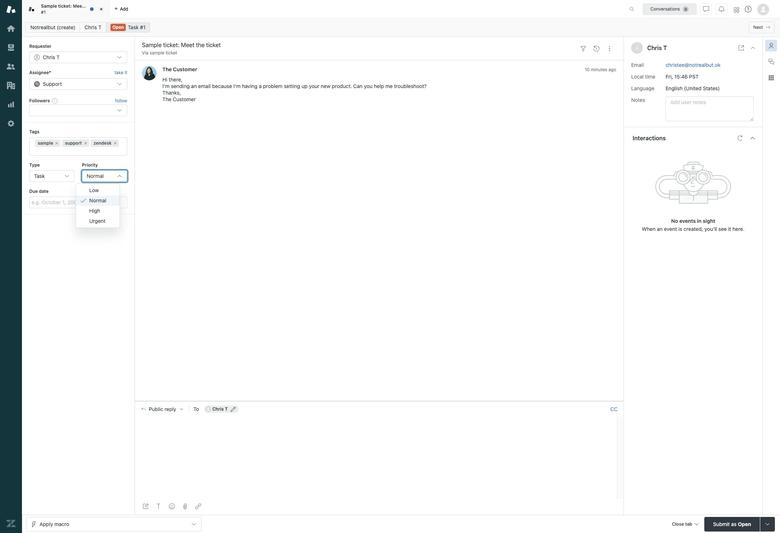 Task type: vqa. For each thing, say whether or not it's contained in the screenshot.
Help center Turn your know-how into instant answers with articles, FAQs, and videos hosted on a help center. Assist customers even when no one's in the office.
no



Task type: describe. For each thing, give the bounding box(es) containing it.
add attachment image
[[182, 504, 188, 510]]

get help image
[[745, 6, 752, 12]]

tabs tab list
[[22, 0, 622, 18]]

events image
[[594, 46, 600, 51]]

a
[[259, 83, 262, 89]]

0 horizontal spatial sample
[[38, 140, 53, 146]]

add link (cmd k) image
[[195, 504, 201, 510]]

public reply
[[149, 407, 176, 413]]

task button
[[29, 170, 75, 182]]

here.
[[733, 226, 745, 232]]

requester element
[[29, 52, 127, 63]]

urgent
[[89, 218, 106, 224]]

tags
[[29, 129, 39, 135]]

zendesk support image
[[6, 5, 16, 14]]

your
[[309, 83, 320, 89]]

remove image for zendesk
[[113, 141, 117, 145]]

as
[[732, 522, 737, 528]]

apps image
[[769, 75, 775, 81]]

notes
[[632, 97, 646, 103]]

via sample ticket
[[142, 50, 177, 56]]

follow
[[115, 98, 127, 104]]

help
[[374, 83, 384, 89]]

reporting image
[[6, 100, 16, 109]]

apply macro
[[40, 522, 69, 528]]

due date
[[29, 189, 49, 194]]

notifications image
[[719, 6, 725, 12]]

task #1
[[128, 24, 146, 30]]

local
[[632, 73, 644, 80]]

1 horizontal spatial open
[[738, 522, 752, 528]]

customer inside hi there, i'm sending an email because i'm having a problem setting up your new product. can you help me troubleshoot? thanks, the customer
[[173, 96, 196, 103]]

english (united states)
[[666, 85, 720, 91]]

zendesk products image
[[734, 7, 739, 12]]

1 the from the top
[[162, 66, 172, 73]]

conversations button
[[643, 3, 697, 15]]

the customer link
[[162, 66, 197, 73]]

interactions
[[633, 135, 666, 141]]

hi there, i'm sending an email because i'm having a problem setting up your new product. can you help me troubleshoot? thanks, the customer
[[162, 77, 427, 103]]

support
[[65, 140, 82, 146]]

cc button
[[611, 406, 618, 413]]

email
[[632, 62, 644, 68]]

public reply button
[[135, 402, 189, 417]]

you'll
[[705, 226, 717, 232]]

close tab button
[[669, 518, 702, 533]]

chris inside secondary element
[[85, 24, 97, 30]]

via
[[142, 50, 148, 56]]

time
[[645, 73, 656, 80]]

follow button
[[115, 98, 127, 104]]

Add user notes text field
[[666, 96, 754, 121]]

next button
[[749, 22, 775, 33]]

because
[[212, 83, 232, 89]]

conversations
[[651, 6, 680, 12]]

normal option
[[76, 196, 120, 206]]

see
[[719, 226, 727, 232]]

submit
[[714, 522, 730, 528]]

take it
[[115, 70, 127, 76]]

due
[[29, 189, 38, 194]]

assignee* element
[[29, 78, 127, 90]]

views image
[[6, 43, 16, 52]]

ticket actions image
[[607, 46, 613, 51]]

macro
[[54, 522, 69, 528]]

view more details image
[[739, 45, 745, 51]]

up
[[302, 83, 308, 89]]

created,
[[684, 226, 704, 232]]

local time
[[632, 73, 656, 80]]

chris t up the time
[[648, 45, 667, 51]]

there,
[[169, 77, 183, 83]]

(united
[[684, 85, 702, 91]]

it inside no events in sight when an event is created, you'll see it here.
[[729, 226, 732, 232]]

cc
[[611, 406, 618, 413]]

zendesk image
[[6, 520, 16, 529]]

events
[[680, 218, 696, 224]]

new
[[321, 83, 331, 89]]

submit as open
[[714, 522, 752, 528]]

event
[[664, 226, 677, 232]]

1 vertical spatial ticket
[[166, 50, 177, 56]]

filter image
[[581, 46, 587, 51]]

10 minutes ago text field
[[585, 67, 617, 73]]

#1 inside sample ticket: meet the ticket #1
[[41, 9, 46, 15]]

setting
[[284, 83, 300, 89]]

no events in sight when an event is created, you'll see it here.
[[642, 218, 745, 232]]

no
[[672, 218, 678, 224]]

ticket inside sample ticket: meet the ticket #1
[[93, 3, 105, 9]]

product.
[[332, 83, 352, 89]]

2 i'm from the left
[[233, 83, 241, 89]]

hide composer image
[[376, 399, 382, 405]]

ticket:
[[58, 3, 72, 9]]

chris t link
[[80, 22, 106, 33]]

the
[[85, 3, 92, 9]]

having
[[242, 83, 258, 89]]

normal inside option
[[89, 197, 106, 204]]



Task type: locate. For each thing, give the bounding box(es) containing it.
1 horizontal spatial remove image
[[113, 141, 117, 145]]

task for task
[[34, 173, 45, 179]]

admin image
[[6, 119, 16, 128]]

chris right "christee@notrealbut.ok" icon
[[213, 407, 224, 412]]

Subject field
[[141, 41, 576, 49]]

organizations image
[[6, 81, 16, 90]]

remove image
[[55, 141, 59, 145]]

1 horizontal spatial it
[[729, 226, 732, 232]]

main element
[[0, 0, 22, 534]]

type
[[29, 162, 40, 168]]

chris t down the
[[85, 24, 102, 30]]

ticket up 'the customer' link
[[166, 50, 177, 56]]

an left the email on the left of the page
[[191, 83, 197, 89]]

customer up there,
[[173, 66, 197, 73]]

0 vertical spatial sample
[[150, 50, 165, 56]]

0 vertical spatial it
[[125, 70, 127, 76]]

sample ticket: meet the ticket #1
[[41, 3, 105, 15]]

open inside secondary element
[[112, 25, 124, 30]]

0 horizontal spatial i'm
[[162, 83, 170, 89]]

chris t down requester on the top left of the page
[[43, 54, 60, 61]]

user image
[[635, 46, 640, 50], [636, 46, 639, 50]]

close image
[[98, 5, 105, 13], [750, 45, 756, 51]]

1 i'm from the left
[[162, 83, 170, 89]]

customers image
[[6, 62, 16, 71]]

sending
[[171, 83, 190, 89]]

1 vertical spatial normal
[[89, 197, 106, 204]]

zendesk
[[94, 140, 112, 146]]

ticket right the
[[93, 3, 105, 9]]

edit user image
[[231, 407, 236, 412]]

apply
[[40, 522, 53, 528]]

chris down the
[[85, 24, 97, 30]]

public
[[149, 407, 163, 413]]

normal inside popup button
[[87, 173, 104, 179]]

chris t inside secondary element
[[85, 24, 102, 30]]

task for task #1
[[128, 24, 139, 30]]

1 horizontal spatial close image
[[750, 45, 756, 51]]

close image right view more details icon
[[750, 45, 756, 51]]

chris inside requester element
[[43, 54, 55, 61]]

0 horizontal spatial ticket
[[93, 3, 105, 9]]

email
[[198, 83, 211, 89]]

can
[[353, 83, 363, 89]]

reply
[[165, 407, 176, 413]]

christee@notrealbut.ok image
[[205, 407, 211, 413]]

meet
[[73, 3, 84, 9]]

info on adding followers image
[[52, 98, 58, 104]]

(create)
[[57, 24, 75, 30]]

2 the from the top
[[162, 96, 171, 103]]

followers
[[29, 98, 50, 103]]

low
[[89, 187, 99, 193]]

button displays agent's chat status as invisible. image
[[704, 6, 709, 12]]

remove image for support
[[83, 141, 88, 145]]

language
[[632, 85, 655, 91]]

0 vertical spatial normal
[[87, 173, 104, 179]]

1 vertical spatial an
[[657, 226, 663, 232]]

english
[[666, 85, 683, 91]]

0 horizontal spatial open
[[112, 25, 124, 30]]

insert emojis image
[[169, 504, 175, 510]]

1 vertical spatial the
[[162, 96, 171, 103]]

an inside no events in sight when an event is created, you'll see it here.
[[657, 226, 663, 232]]

take
[[115, 70, 123, 76]]

avatar image
[[142, 66, 157, 81]]

remove image right support
[[83, 141, 88, 145]]

tab
[[686, 522, 693, 527]]

0 vertical spatial ticket
[[93, 3, 105, 9]]

1 horizontal spatial sample
[[150, 50, 165, 56]]

urgent option
[[76, 216, 120, 226]]

sample left remove icon
[[38, 140, 53, 146]]

remove image
[[83, 141, 88, 145], [113, 141, 117, 145]]

#1
[[41, 9, 46, 15], [140, 24, 146, 30]]

it right take
[[125, 70, 127, 76]]

pst
[[690, 73, 699, 80]]

0 vertical spatial task
[[128, 24, 139, 30]]

open
[[112, 25, 124, 30], [738, 522, 752, 528]]

the customer
[[162, 66, 197, 73]]

0 horizontal spatial it
[[125, 70, 127, 76]]

states)
[[703, 85, 720, 91]]

displays possible ticket submission types image
[[765, 522, 771, 528]]

#1 up via
[[140, 24, 146, 30]]

the inside hi there, i'm sending an email because i'm having a problem setting up your new product. can you help me troubleshoot? thanks, the customer
[[162, 96, 171, 103]]

it inside button
[[125, 70, 127, 76]]

0 horizontal spatial close image
[[98, 5, 105, 13]]

sample right via
[[150, 50, 165, 56]]

requester
[[29, 44, 51, 49]]

chris t right "christee@notrealbut.ok" icon
[[213, 407, 228, 412]]

troubleshoot?
[[394, 83, 427, 89]]

it right see
[[729, 226, 732, 232]]

sample
[[150, 50, 165, 56], [38, 140, 53, 146]]

low option
[[76, 185, 120, 196]]

the
[[162, 66, 172, 73], [162, 96, 171, 103]]

0 vertical spatial open
[[112, 25, 124, 30]]

close
[[672, 522, 684, 527]]

assignee*
[[29, 70, 51, 76]]

the up hi
[[162, 66, 172, 73]]

1 vertical spatial customer
[[173, 96, 196, 103]]

take it button
[[115, 69, 127, 77]]

chris t inside requester element
[[43, 54, 60, 61]]

10
[[585, 67, 590, 73]]

the down the thanks, on the top left
[[162, 96, 171, 103]]

add button
[[110, 0, 133, 18]]

15:46
[[675, 73, 688, 80]]

0 horizontal spatial task
[[34, 173, 45, 179]]

1 vertical spatial #1
[[140, 24, 146, 30]]

0 vertical spatial an
[[191, 83, 197, 89]]

an
[[191, 83, 197, 89], [657, 226, 663, 232]]

tab
[[22, 0, 110, 18]]

#1 inside secondary element
[[140, 24, 146, 30]]

1 horizontal spatial i'm
[[233, 83, 241, 89]]

draft mode image
[[143, 504, 149, 510]]

1 horizontal spatial task
[[128, 24, 139, 30]]

normal down low option
[[89, 197, 106, 204]]

task down type
[[34, 173, 45, 179]]

minutes
[[591, 67, 608, 73]]

tab containing sample ticket: meet the ticket
[[22, 0, 110, 18]]

close image inside tabs tab list
[[98, 5, 105, 13]]

task inside secondary element
[[128, 24, 139, 30]]

hi
[[162, 77, 167, 83]]

next
[[754, 25, 763, 30]]

notrealbut
[[30, 24, 55, 30]]

0 vertical spatial close image
[[98, 5, 105, 13]]

customer down sending
[[173, 96, 196, 103]]

Due date field
[[29, 197, 127, 209]]

task inside popup button
[[34, 173, 45, 179]]

an left event
[[657, 226, 663, 232]]

sample
[[41, 3, 57, 9]]

open left task #1
[[112, 25, 124, 30]]

task down add
[[128, 24, 139, 30]]

followers element
[[29, 105, 127, 116]]

normal
[[87, 173, 104, 179], [89, 197, 106, 204]]

me
[[386, 83, 393, 89]]

normal down priority
[[87, 173, 104, 179]]

is
[[679, 226, 683, 232]]

i'm left having
[[233, 83, 241, 89]]

fri, 15:46 pst
[[666, 73, 699, 80]]

1 vertical spatial open
[[738, 522, 752, 528]]

0 vertical spatial the
[[162, 66, 172, 73]]

date
[[39, 189, 49, 194]]

sight
[[703, 218, 716, 224]]

format text image
[[156, 504, 162, 510]]

chris up the time
[[648, 45, 662, 51]]

0 vertical spatial customer
[[173, 66, 197, 73]]

chris
[[85, 24, 97, 30], [648, 45, 662, 51], [43, 54, 55, 61], [213, 407, 224, 412]]

i'm down hi
[[162, 83, 170, 89]]

1 vertical spatial close image
[[750, 45, 756, 51]]

0 vertical spatial #1
[[41, 9, 46, 15]]

problem
[[263, 83, 283, 89]]

1 vertical spatial task
[[34, 173, 45, 179]]

it
[[125, 70, 127, 76], [729, 226, 732, 232]]

in
[[697, 218, 702, 224]]

close image right the
[[98, 5, 105, 13]]

get started image
[[6, 24, 16, 33]]

0 horizontal spatial remove image
[[83, 141, 88, 145]]

chris down requester on the top left of the page
[[43, 54, 55, 61]]

you
[[364, 83, 373, 89]]

1 remove image from the left
[[83, 141, 88, 145]]

1 vertical spatial sample
[[38, 140, 53, 146]]

0 horizontal spatial #1
[[41, 9, 46, 15]]

t inside secondary element
[[98, 24, 102, 30]]

priority
[[82, 162, 98, 168]]

notrealbut (create) button
[[26, 22, 80, 33]]

1 horizontal spatial #1
[[140, 24, 146, 30]]

2 remove image from the left
[[113, 141, 117, 145]]

when
[[642, 226, 656, 232]]

support
[[43, 81, 62, 87]]

high option
[[76, 206, 120, 216]]

customer context image
[[769, 43, 775, 49]]

to
[[193, 406, 199, 413]]

remove image right the zendesk
[[113, 141, 117, 145]]

normal button
[[82, 170, 127, 182]]

secondary element
[[22, 20, 780, 35]]

an inside hi there, i'm sending an email because i'm having a problem setting up your new product. can you help me troubleshoot? thanks, the customer
[[191, 83, 197, 89]]

open right as
[[738, 522, 752, 528]]

0 horizontal spatial an
[[191, 83, 197, 89]]

christee@notrealbut.ok
[[666, 62, 721, 68]]

close tab
[[672, 522, 693, 527]]

1 horizontal spatial an
[[657, 226, 663, 232]]

add
[[120, 6, 128, 12]]

fri,
[[666, 73, 673, 80]]

#1 down sample at the top left
[[41, 9, 46, 15]]

priority list box
[[76, 184, 120, 228]]

high
[[89, 208, 100, 214]]

1 vertical spatial it
[[729, 226, 732, 232]]

1 horizontal spatial ticket
[[166, 50, 177, 56]]



